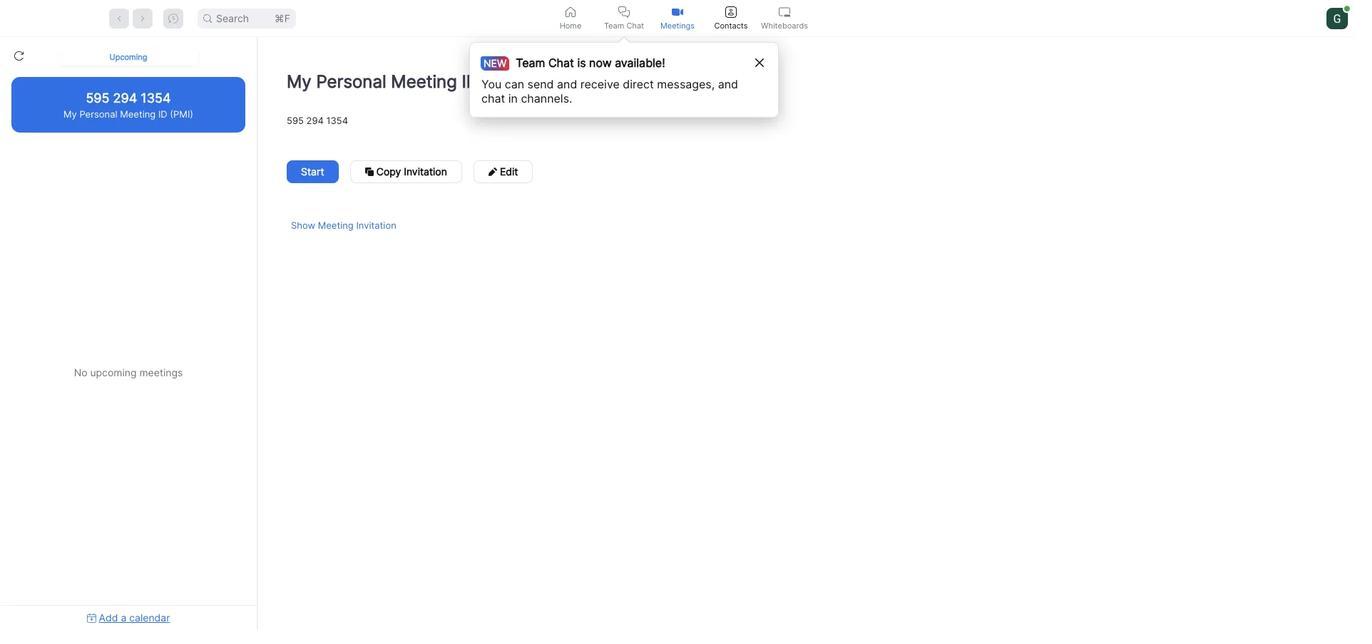 Task type: locate. For each thing, give the bounding box(es) containing it.
receive
[[581, 77, 620, 91]]

294 up "start"
[[306, 115, 324, 126]]

home small image
[[565, 6, 576, 17], [565, 6, 576, 17]]

1 horizontal spatial (pmi)
[[484, 71, 527, 92]]

1 vertical spatial team
[[516, 56, 545, 70]]

595 294 1354 my personal meeting id (pmi)
[[63, 90, 193, 120]]

team chat
[[604, 20, 644, 30]]

copy invitation button
[[350, 161, 462, 183]]

team
[[604, 20, 624, 30], [516, 56, 545, 70]]

id left you
[[462, 71, 479, 92]]

whiteboard small image
[[779, 6, 790, 17], [779, 6, 790, 17]]

595
[[86, 90, 110, 105], [287, 115, 304, 126]]

whiteboards
[[761, 20, 808, 30]]

(pmi)
[[484, 71, 527, 92], [170, 108, 193, 120]]

edit image
[[489, 168, 497, 176]]

294 inside 595 294 1354 my personal meeting id (pmi)
[[113, 90, 137, 105]]

tooltip
[[469, 36, 779, 118]]

1 horizontal spatial id
[[462, 71, 479, 92]]

0 horizontal spatial personal
[[79, 108, 117, 120]]

calendar
[[129, 612, 170, 624]]

team chat button
[[598, 0, 651, 36]]

0 horizontal spatial meeting
[[120, 108, 156, 120]]

1 vertical spatial 294
[[306, 115, 324, 126]]

1354 inside 595 294 1354 my personal meeting id (pmi)
[[141, 90, 171, 105]]

0 vertical spatial chat
[[627, 20, 644, 30]]

channels.
[[521, 91, 572, 106]]

1 vertical spatial invitation
[[356, 220, 396, 231]]

1354
[[141, 90, 171, 105], [326, 115, 348, 126]]

search
[[216, 12, 249, 24]]

chat up available! at the left of page
[[627, 20, 644, 30]]

send
[[528, 77, 554, 91]]

team chat image
[[619, 6, 630, 17], [619, 6, 630, 17]]

invitation down copy
[[356, 220, 396, 231]]

595 down upcoming tab list
[[86, 90, 110, 105]]

id
[[462, 71, 479, 92], [158, 108, 167, 120]]

1 vertical spatial id
[[158, 108, 167, 120]]

video on image
[[672, 6, 683, 17], [672, 6, 683, 17]]

595 for 595 294 1354
[[287, 115, 304, 126]]

2 and from the left
[[718, 77, 738, 91]]

0 vertical spatial team
[[604, 20, 624, 30]]

direct
[[623, 77, 654, 91]]

chat inside team chat is now available! you can send and receive direct messages, and chat in channels.
[[549, 56, 574, 70]]

0 horizontal spatial id
[[158, 108, 167, 120]]

1 horizontal spatial meeting
[[318, 220, 354, 231]]

refresh image
[[14, 51, 24, 61], [14, 51, 24, 61]]

chat left is
[[549, 56, 574, 70]]

1 vertical spatial my
[[63, 108, 77, 120]]

available!
[[615, 56, 665, 70]]

copy image
[[365, 168, 374, 176], [365, 168, 374, 176]]

you can send and receive direct messages, and chat in channels. element
[[482, 77, 752, 106]]

1 horizontal spatial 294
[[306, 115, 324, 126]]

personal down upcoming tab list
[[79, 108, 117, 120]]

tab list
[[544, 0, 812, 36]]

close image
[[755, 59, 764, 67]]

0 horizontal spatial team
[[516, 56, 545, 70]]

show
[[291, 220, 315, 231]]

team inside button
[[604, 20, 624, 30]]

1 and from the left
[[557, 77, 577, 91]]

0 vertical spatial 1354
[[141, 90, 171, 105]]

1 horizontal spatial personal
[[316, 71, 386, 92]]

invitation inside button
[[404, 166, 447, 178]]

and right messages,
[[718, 77, 738, 91]]

0 vertical spatial meeting
[[391, 71, 457, 92]]

id down upcoming tab list
[[158, 108, 167, 120]]

0 horizontal spatial 595
[[86, 90, 110, 105]]

meeting right show at the top
[[318, 220, 354, 231]]

0 horizontal spatial (pmi)
[[170, 108, 193, 120]]

team up send
[[516, 56, 545, 70]]

1 vertical spatial personal
[[79, 108, 117, 120]]

invitation right copy
[[404, 166, 447, 178]]

1 vertical spatial 595
[[287, 115, 304, 126]]

chat inside button
[[627, 20, 644, 30]]

1 horizontal spatial 595
[[287, 115, 304, 126]]

0 vertical spatial 595
[[86, 90, 110, 105]]

0 horizontal spatial and
[[557, 77, 577, 91]]

0 horizontal spatial chat
[[549, 56, 574, 70]]

my
[[287, 71, 312, 92], [63, 108, 77, 120]]

a
[[121, 612, 126, 624]]

1 vertical spatial chat
[[549, 56, 574, 70]]

team for team chat
[[604, 20, 624, 30]]

1354 down upcoming tab list
[[141, 90, 171, 105]]

and down team chat is now available! element
[[557, 77, 577, 91]]

1 vertical spatial meeting
[[120, 108, 156, 120]]

1 vertical spatial (pmi)
[[170, 108, 193, 120]]

meeting
[[391, 71, 457, 92], [120, 108, 156, 120], [318, 220, 354, 231]]

add
[[99, 612, 118, 624]]

1 horizontal spatial 1354
[[326, 115, 348, 126]]

edit image
[[489, 168, 497, 176]]

show meeting invitation button
[[287, 220, 401, 231]]

294
[[113, 90, 137, 105], [306, 115, 324, 126]]

chat for team chat
[[627, 20, 644, 30]]

and
[[557, 77, 577, 91], [718, 77, 738, 91]]

meeting inside 595 294 1354 my personal meeting id (pmi)
[[120, 108, 156, 120]]

no upcoming meetings
[[74, 367, 183, 379]]

294 down upcoming tab list
[[113, 90, 137, 105]]

1 vertical spatial 1354
[[326, 115, 348, 126]]

personal
[[316, 71, 386, 92], [79, 108, 117, 120]]

magnifier image
[[203, 14, 212, 22], [203, 14, 212, 22]]

0 horizontal spatial 294
[[113, 90, 137, 105]]

meeting left you
[[391, 71, 457, 92]]

my personal meeting id (pmi)
[[287, 71, 527, 92]]

1 horizontal spatial invitation
[[404, 166, 447, 178]]

595 for 595 294 1354 my personal meeting id (pmi)
[[86, 90, 110, 105]]

0 vertical spatial 294
[[113, 90, 137, 105]]

1 horizontal spatial team
[[604, 20, 624, 30]]

is
[[577, 56, 586, 70]]

contacts button
[[705, 0, 758, 36]]

team up now
[[604, 20, 624, 30]]

0 vertical spatial personal
[[316, 71, 386, 92]]

in
[[508, 91, 518, 106]]

meeting down upcoming tab list
[[120, 108, 156, 120]]

1354 for 595 294 1354 my personal meeting id (pmi)
[[141, 90, 171, 105]]

595 inside 595 294 1354 my personal meeting id (pmi)
[[86, 90, 110, 105]]

online image
[[1345, 5, 1350, 11], [1345, 5, 1350, 11]]

0 vertical spatial invitation
[[404, 166, 447, 178]]

personal up the '595 294 1354'
[[316, 71, 386, 92]]

chat
[[627, 20, 644, 30], [549, 56, 574, 70]]

595 up "start"
[[287, 115, 304, 126]]

0 vertical spatial my
[[287, 71, 312, 92]]

invitation
[[404, 166, 447, 178], [356, 220, 396, 231]]

meetings button
[[651, 0, 705, 36]]

1 horizontal spatial and
[[718, 77, 738, 91]]

now
[[589, 56, 612, 70]]

team inside team chat is now available! you can send and receive direct messages, and chat in channels.
[[516, 56, 545, 70]]

0 horizontal spatial my
[[63, 108, 77, 120]]

0 horizontal spatial 1354
[[141, 90, 171, 105]]

my inside 595 294 1354 my personal meeting id (pmi)
[[63, 108, 77, 120]]

2 vertical spatial meeting
[[318, 220, 354, 231]]

upcoming
[[90, 367, 137, 379]]

meetings tab panel
[[0, 37, 1356, 631]]

1 horizontal spatial chat
[[627, 20, 644, 30]]

upcoming
[[110, 52, 147, 62]]

1354 up start button
[[326, 115, 348, 126]]

294 for 595 294 1354
[[306, 115, 324, 126]]



Task type: describe. For each thing, give the bounding box(es) containing it.
upcoming tab list
[[0, 37, 257, 77]]

add a calendar link
[[87, 612, 170, 624]]

add a calendar
[[99, 612, 170, 624]]

team for team chat is now available! you can send and receive direct messages, and chat in channels.
[[516, 56, 545, 70]]

294 for 595 294 1354 my personal meeting id (pmi)
[[113, 90, 137, 105]]

close image
[[755, 59, 764, 67]]

show meeting invitation
[[291, 220, 396, 231]]

can
[[505, 77, 524, 91]]

tooltip containing team chat is now available! you can send and receive direct messages, and chat in channels.
[[469, 36, 779, 118]]

home
[[560, 20, 582, 30]]

⌘f
[[275, 12, 290, 24]]

start
[[301, 166, 324, 178]]

avatar image
[[1327, 7, 1348, 29]]

copy invitation
[[376, 166, 447, 178]]

contacts
[[715, 20, 748, 30]]

2 horizontal spatial meeting
[[391, 71, 457, 92]]

id inside 595 294 1354 my personal meeting id (pmi)
[[158, 108, 167, 120]]

meetings
[[139, 367, 183, 379]]

profile contact image
[[726, 6, 737, 17]]

595 294 1354
[[287, 115, 348, 126]]

1 horizontal spatial my
[[287, 71, 312, 92]]

meetings
[[661, 20, 695, 30]]

start button
[[287, 161, 339, 183]]

0 horizontal spatial invitation
[[356, 220, 396, 231]]

edit button
[[474, 161, 533, 183]]

0 vertical spatial (pmi)
[[484, 71, 527, 92]]

profile contact image
[[726, 6, 737, 17]]

team chat is now available! you can send and receive direct messages, and chat in channels.
[[482, 56, 738, 106]]

you
[[482, 77, 502, 91]]

chat
[[482, 91, 505, 106]]

whiteboards button
[[758, 0, 812, 36]]

calendar add calendar image
[[87, 614, 96, 623]]

(pmi) inside 595 294 1354 my personal meeting id (pmi)
[[170, 108, 193, 120]]

0 vertical spatial id
[[462, 71, 479, 92]]

calendar add calendar image
[[87, 614, 96, 623]]

no
[[74, 367, 87, 379]]

team chat is now available! element
[[486, 54, 665, 71]]

copy
[[376, 166, 401, 178]]

personal inside 595 294 1354 my personal meeting id (pmi)
[[79, 108, 117, 120]]

chat for team chat is now available! you can send and receive direct messages, and chat in channels.
[[549, 56, 574, 70]]

home button
[[544, 0, 598, 36]]

tab list containing home
[[544, 0, 812, 36]]

messages,
[[657, 77, 715, 91]]

1354 for 595 294 1354
[[326, 115, 348, 126]]

edit
[[500, 166, 518, 178]]



Task type: vqa. For each thing, say whether or not it's contained in the screenshot.
the can
yes



